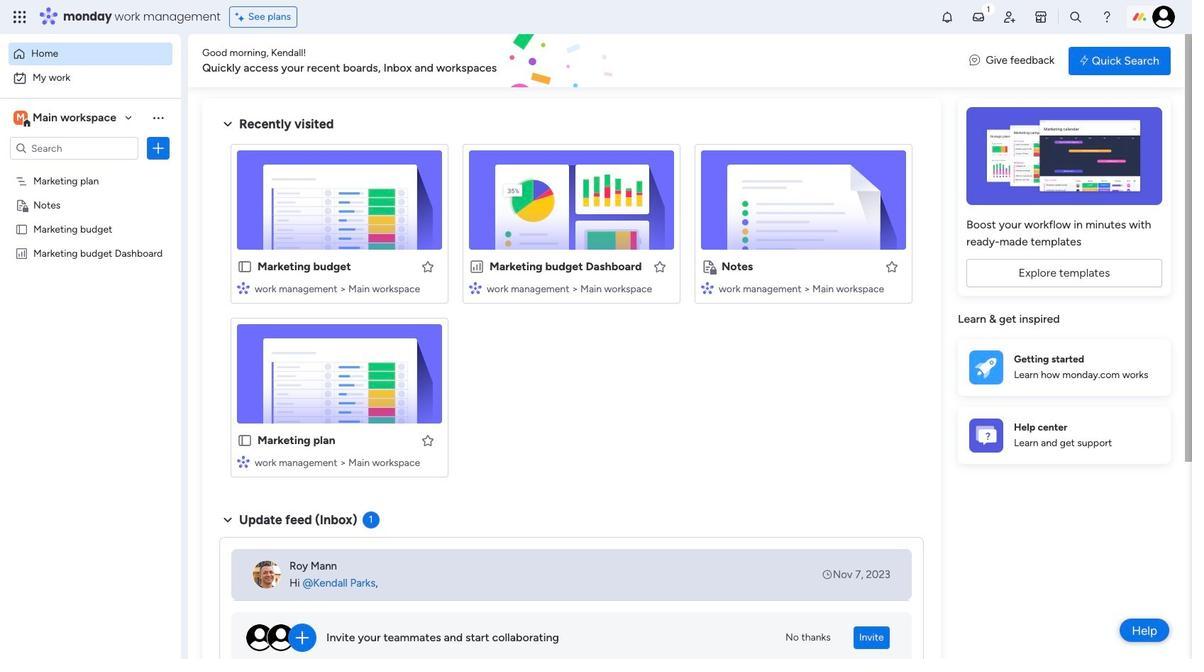 Task type: locate. For each thing, give the bounding box(es) containing it.
2 component image from the top
[[237, 455, 250, 468]]

0 horizontal spatial private board image
[[15, 198, 28, 212]]

1 vertical spatial component image
[[237, 455, 250, 468]]

help center element
[[959, 407, 1172, 464]]

close recently visited image
[[219, 116, 236, 133]]

1 horizontal spatial add to favorites image
[[653, 260, 667, 274]]

add to favorites image
[[421, 260, 435, 274], [885, 260, 900, 274]]

component image
[[237, 282, 250, 294], [237, 455, 250, 468]]

option
[[9, 43, 173, 65], [9, 67, 173, 89], [0, 168, 181, 171]]

0 horizontal spatial add to favorites image
[[421, 260, 435, 274]]

1 vertical spatial add to favorites image
[[421, 433, 435, 448]]

0 vertical spatial add to favorites image
[[653, 260, 667, 274]]

notifications image
[[941, 10, 955, 24]]

list box
[[0, 166, 181, 457]]

public board image
[[15, 222, 28, 236], [237, 433, 253, 449]]

1 component image from the top
[[237, 282, 250, 294]]

1 element
[[363, 512, 380, 529]]

component image for leftmost add to favorites image
[[237, 455, 250, 468]]

0 vertical spatial public board image
[[15, 222, 28, 236]]

update feed image
[[972, 10, 986, 24]]

1 horizontal spatial add to favorites image
[[885, 260, 900, 274]]

1 vertical spatial public board image
[[237, 433, 253, 449]]

1 vertical spatial private board image
[[701, 259, 717, 275]]

1 vertical spatial option
[[9, 67, 173, 89]]

public board image
[[237, 259, 253, 275]]

workspace selection element
[[13, 109, 119, 128]]

workspace image
[[13, 110, 28, 126]]

public dashboard image
[[469, 259, 485, 275]]

roy mann image
[[253, 561, 281, 589]]

help image
[[1100, 10, 1115, 24]]

0 horizontal spatial add to favorites image
[[421, 433, 435, 448]]

0 vertical spatial component image
[[237, 282, 250, 294]]

1 horizontal spatial public board image
[[237, 433, 253, 449]]

private board image
[[15, 198, 28, 212], [701, 259, 717, 275]]

add to favorites image
[[653, 260, 667, 274], [421, 433, 435, 448]]

0 horizontal spatial public board image
[[15, 222, 28, 236]]

quick search results list box
[[219, 133, 924, 495]]

Search in workspace field
[[30, 140, 119, 157]]



Task type: vqa. For each thing, say whether or not it's contained in the screenshot.
the topmost Dapulse Plus Image
no



Task type: describe. For each thing, give the bounding box(es) containing it.
v2 user feedback image
[[970, 53, 981, 69]]

1 image
[[983, 1, 995, 17]]

monday marketplace image
[[1034, 10, 1049, 24]]

2 add to favorites image from the left
[[885, 260, 900, 274]]

kendall parks image
[[1153, 6, 1176, 28]]

0 vertical spatial private board image
[[15, 198, 28, 212]]

getting started element
[[959, 339, 1172, 396]]

invite members image
[[1003, 10, 1017, 24]]

2 vertical spatial option
[[0, 168, 181, 171]]

options image
[[151, 141, 165, 155]]

0 vertical spatial option
[[9, 43, 173, 65]]

see plans image
[[236, 9, 248, 25]]

component image for 2nd add to favorites icon from the right
[[237, 282, 250, 294]]

close update feed (inbox) image
[[219, 512, 236, 529]]

search everything image
[[1069, 10, 1083, 24]]

select product image
[[13, 10, 27, 24]]

templates image image
[[971, 107, 1159, 205]]

v2 bolt switch image
[[1081, 53, 1089, 69]]

workspace options image
[[151, 111, 165, 125]]

1 add to favorites image from the left
[[421, 260, 435, 274]]

1 horizontal spatial private board image
[[701, 259, 717, 275]]

public board image inside quick search results "list box"
[[237, 433, 253, 449]]

public dashboard image
[[15, 246, 28, 260]]



